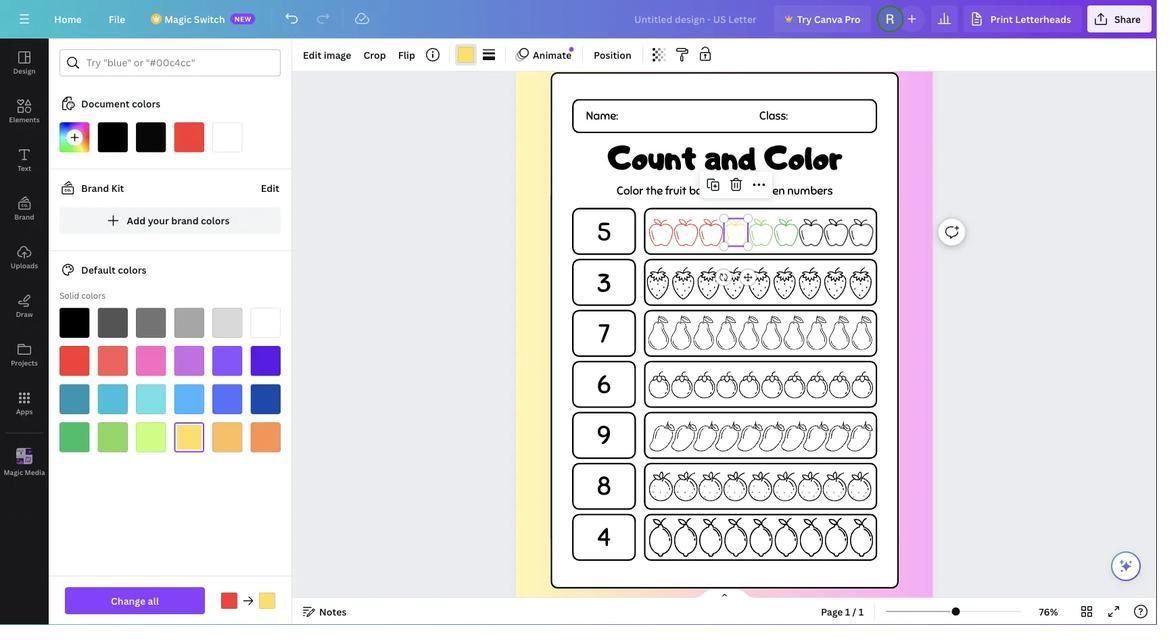 Task type: locate. For each thing, give the bounding box(es) containing it.
edit inside popup button
[[303, 48, 322, 61]]

white #ffffff image
[[251, 308, 281, 338], [251, 308, 281, 338]]

page 1 / 1
[[822, 606, 864, 619]]

1 horizontal spatial 1
[[859, 606, 864, 619]]

#070707 image
[[136, 122, 166, 153], [136, 122, 166, 153]]

76% button
[[1027, 602, 1071, 623]]

fruit
[[666, 184, 687, 198]]

home link
[[43, 5, 93, 32]]

flip
[[398, 48, 415, 61]]

brand left kit
[[81, 182, 109, 195]]

1 vertical spatial brand
[[14, 212, 34, 222]]

notes
[[319, 606, 347, 619]]

brand for brand
[[14, 212, 34, 222]]

brand
[[171, 215, 199, 227]]

/
[[853, 606, 857, 619]]

colors for document colors
[[132, 97, 161, 110]]

the right on
[[739, 184, 756, 198]]

bright red #ff3131 image
[[60, 346, 90, 377], [60, 346, 90, 377]]

5
[[597, 217, 612, 249]]

add a new color image
[[60, 122, 90, 153], [60, 122, 90, 153]]

76%
[[1040, 606, 1059, 619]]

0 horizontal spatial magic
[[4, 468, 23, 478]]

1 vertical spatial magic
[[4, 468, 23, 478]]

1 horizontal spatial magic
[[165, 13, 192, 25]]

document colors
[[81, 97, 161, 110]]

flip button
[[393, 44, 421, 66]]

#ff3131 image
[[221, 593, 238, 610]]

dark gray #545454 image
[[98, 308, 128, 338]]

light gray #d9d9d9 image
[[212, 308, 243, 338]]

1 right /
[[859, 606, 864, 619]]

elements button
[[0, 87, 49, 136]]

color down count
[[617, 184, 644, 198]]

1 the from the left
[[646, 184, 663, 198]]

1 horizontal spatial brand
[[81, 182, 109, 195]]

#ffde59 image
[[259, 593, 275, 610], [259, 593, 275, 610]]

home
[[54, 13, 82, 25]]

notes button
[[298, 602, 352, 623]]

canva
[[815, 13, 843, 25]]

magic left media
[[4, 468, 23, 478]]

yellow #ffde59 image
[[174, 423, 204, 453], [174, 423, 204, 453]]

1 vertical spatial edit
[[261, 182, 279, 195]]

Try "blue" or "#00c4cc" search field
[[87, 50, 272, 76]]

cobalt blue #004aad image
[[251, 385, 281, 415]]

try
[[798, 13, 812, 25]]

magic inside 'button'
[[4, 468, 23, 478]]

apps
[[16, 407, 33, 417]]

design button
[[0, 39, 49, 87]]

animate button
[[512, 44, 577, 66]]

pink #ff66c4 image
[[136, 346, 166, 377], [136, 346, 166, 377]]

kit
[[111, 182, 124, 195]]

try canva pro button
[[775, 5, 872, 32]]

document
[[81, 97, 130, 110]]

cobalt blue #004aad image
[[251, 385, 281, 415]]

side panel tab list
[[0, 39, 49, 488]]

uploads
[[11, 261, 38, 270]]

orange #ff914d image
[[251, 423, 281, 453], [251, 423, 281, 453]]

animate
[[533, 48, 572, 61]]

and
[[705, 137, 757, 178]]

#000000 image
[[98, 122, 128, 153], [98, 122, 128, 153]]

brand
[[81, 182, 109, 195], [14, 212, 34, 222]]

uploads button
[[0, 233, 49, 282]]

change
[[111, 595, 146, 608]]

0 horizontal spatial edit
[[261, 182, 279, 195]]

light blue #38b6ff image
[[174, 385, 204, 415], [174, 385, 204, 415]]

based
[[689, 184, 721, 198]]

0 vertical spatial color
[[765, 137, 842, 178]]

the left fruit
[[646, 184, 663, 198]]

brand up uploads button
[[14, 212, 34, 222]]

solid colors
[[60, 290, 106, 301]]

color
[[765, 137, 842, 178], [617, 184, 644, 198]]

media
[[25, 468, 45, 478]]

black #000000 image
[[60, 308, 90, 338], [60, 308, 90, 338]]

print letterheads
[[991, 13, 1072, 25]]

position button
[[589, 44, 637, 66]]

0 horizontal spatial the
[[646, 184, 663, 198]]

colors for solid colors
[[81, 290, 106, 301]]

brand button
[[0, 185, 49, 233]]

change all
[[111, 595, 159, 608]]

grass green #7ed957 image
[[98, 423, 128, 453], [98, 423, 128, 453]]

colors right default
[[118, 264, 147, 277]]

magic left switch
[[165, 13, 192, 25]]

royal blue #5271ff image
[[212, 385, 243, 415], [212, 385, 243, 415]]

1 left /
[[846, 606, 851, 619]]

#ffffff image
[[212, 122, 243, 153], [212, 122, 243, 153]]

colors right document
[[132, 97, 161, 110]]

solid
[[60, 290, 79, 301]]

2 the from the left
[[739, 184, 756, 198]]

magenta #cb6ce6 image
[[174, 346, 204, 377], [174, 346, 204, 377]]

add your brand colors
[[127, 215, 230, 227]]

magic for magic switch
[[165, 13, 192, 25]]

0 horizontal spatial brand
[[14, 212, 34, 222]]

text
[[18, 164, 31, 173]]

magic media button
[[0, 439, 49, 488]]

magic
[[165, 13, 192, 25], [4, 468, 23, 478]]

#ff3131 image
[[174, 122, 204, 153], [174, 122, 204, 153], [221, 593, 238, 610]]

color up numbers
[[765, 137, 842, 178]]

colors right brand
[[201, 215, 230, 227]]

colors right solid
[[81, 290, 106, 301]]

brand inside button
[[14, 212, 34, 222]]

apps button
[[0, 380, 49, 428]]

file
[[109, 13, 125, 25]]

1 vertical spatial color
[[617, 184, 644, 198]]

0 vertical spatial edit
[[303, 48, 322, 61]]

name:
[[586, 109, 618, 123]]

gray #737373 image
[[136, 308, 166, 338], [136, 308, 166, 338]]

magic switch
[[165, 13, 225, 25]]

edit for edit
[[261, 182, 279, 195]]

all
[[148, 595, 159, 608]]

0 vertical spatial magic
[[165, 13, 192, 25]]

1
[[846, 606, 851, 619], [859, 606, 864, 619]]

colors
[[132, 97, 161, 110], [201, 215, 230, 227], [118, 264, 147, 277], [81, 290, 106, 301]]

turquoise blue #5ce1e6 image
[[136, 385, 166, 415]]

0 vertical spatial brand
[[81, 182, 109, 195]]

colors inside button
[[201, 215, 230, 227]]

brand for brand kit
[[81, 182, 109, 195]]

letterheads
[[1016, 13, 1072, 25]]

peach #ffbd59 image
[[212, 423, 243, 453]]

edit button
[[260, 175, 281, 202]]

aqua blue #0cc0df image
[[98, 385, 128, 415], [98, 385, 128, 415]]

purple #8c52ff image
[[212, 346, 243, 377], [212, 346, 243, 377]]

4
[[597, 522, 611, 554]]

1 horizontal spatial edit
[[303, 48, 322, 61]]

projects button
[[0, 331, 49, 380]]

edit
[[303, 48, 322, 61], [261, 182, 279, 195]]

new image
[[570, 47, 574, 52]]

#ffde59 image
[[458, 47, 474, 63], [458, 47, 474, 63]]

magic inside main menu bar
[[165, 13, 192, 25]]

lime #c1ff72 image
[[136, 423, 166, 453]]

edit inside button
[[261, 182, 279, 195]]

text button
[[0, 136, 49, 185]]

0 horizontal spatial 1
[[846, 606, 851, 619]]

projects
[[11, 359, 38, 368]]

the
[[646, 184, 663, 198], [739, 184, 756, 198]]

1 horizontal spatial the
[[739, 184, 756, 198]]



Task type: vqa. For each thing, say whether or not it's contained in the screenshot.
Aqua blue #0cc0df image on the left of page
yes



Task type: describe. For each thing, give the bounding box(es) containing it.
count
[[608, 137, 697, 178]]

colors for default colors
[[118, 264, 147, 277]]

edit for edit image
[[303, 48, 322, 61]]

light gray #d9d9d9 image
[[212, 308, 243, 338]]

on
[[723, 184, 736, 198]]

violet #5e17eb image
[[251, 346, 281, 377]]

crop button
[[358, 44, 392, 66]]

peach #ffbd59 image
[[212, 423, 243, 453]]

magic for magic media
[[4, 468, 23, 478]]

your
[[148, 215, 169, 227]]

print letterheads button
[[964, 5, 1083, 32]]

0 horizontal spatial color
[[617, 184, 644, 198]]

file button
[[98, 5, 136, 32]]

draw
[[16, 310, 33, 319]]

6
[[597, 369, 611, 401]]

7
[[598, 318, 610, 350]]

add
[[127, 215, 146, 227]]

brand kit
[[81, 182, 124, 195]]

edit image button
[[298, 44, 357, 66]]

Design title text field
[[624, 5, 769, 32]]

add your brand colors button
[[60, 207, 281, 234]]

count and color
[[608, 137, 842, 178]]

image
[[324, 48, 352, 61]]

try canva pro
[[798, 13, 861, 25]]

class:
[[760, 109, 788, 123]]

main menu bar
[[0, 0, 1158, 39]]

crop
[[364, 48, 386, 61]]

dark gray #545454 image
[[98, 308, 128, 338]]

print
[[991, 13, 1014, 25]]

new
[[235, 14, 252, 23]]

magic media
[[4, 468, 45, 478]]

dark turquoise #0097b2 image
[[60, 385, 90, 415]]

green #00bf63 image
[[60, 423, 90, 453]]

given
[[758, 184, 785, 198]]

green #00bf63 image
[[60, 423, 90, 453]]

edit image
[[303, 48, 352, 61]]

elements
[[9, 115, 40, 124]]

draw button
[[0, 282, 49, 331]]

color the fruit based on the given numbers
[[617, 184, 833, 198]]

position
[[594, 48, 632, 61]]

coral red #ff5757 image
[[98, 346, 128, 377]]

violet #5e17eb image
[[251, 346, 281, 377]]

share button
[[1088, 5, 1152, 32]]

lime #c1ff72 image
[[136, 423, 166, 453]]

1 1 from the left
[[846, 606, 851, 619]]

switch
[[194, 13, 225, 25]]

gray #a6a6a6 image
[[174, 308, 204, 338]]

change all button
[[65, 588, 205, 615]]

share
[[1115, 13, 1142, 25]]

default colors
[[81, 264, 147, 277]]

coral red #ff5757 image
[[98, 346, 128, 377]]

1 horizontal spatial color
[[765, 137, 842, 178]]

numbers
[[788, 184, 833, 198]]

turquoise blue #5ce1e6 image
[[136, 385, 166, 415]]

3
[[597, 268, 612, 300]]

default
[[81, 264, 116, 277]]

8
[[597, 471, 612, 503]]

pro
[[845, 13, 861, 25]]

page
[[822, 606, 844, 619]]

design
[[13, 66, 36, 75]]

canva assistant image
[[1119, 559, 1135, 575]]

9
[[597, 420, 611, 452]]

dark turquoise #0097b2 image
[[60, 385, 90, 415]]

2 1 from the left
[[859, 606, 864, 619]]

gray #a6a6a6 image
[[174, 308, 204, 338]]

show pages image
[[693, 589, 758, 600]]



